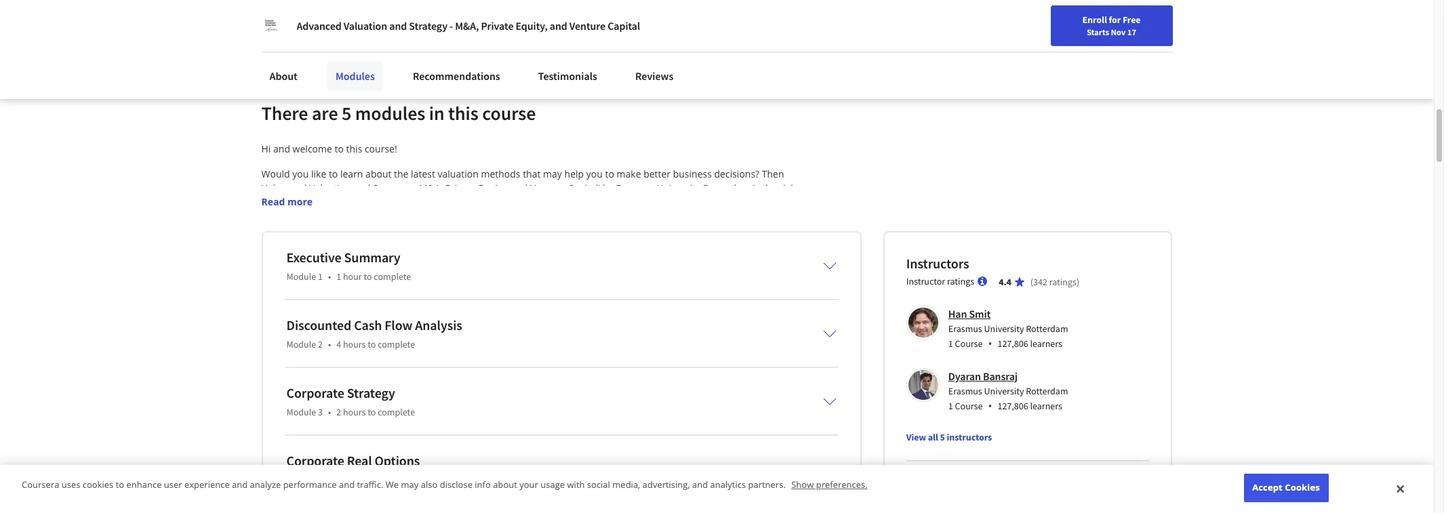 Task type: locate. For each thing, give the bounding box(es) containing it.
127,806 inside han smit erasmus university rotterdam 1 course • 127,806 learners
[[998, 337, 1028, 350]]

2 horizontal spatial from
[[622, 238, 644, 251]]

term
[[327, 281, 349, 294], [683, 281, 705, 294]]

1 vertical spatial 5
[[940, 431, 945, 443]]

at
[[721, 480, 729, 493]]

2 course from the top
[[955, 400, 983, 412]]

0 horizontal spatial decisions
[[436, 409, 477, 422]]

complete inside corporate strategy module 3 • 2 hours to complete
[[378, 406, 415, 418]]

1 horizontal spatial students
[[709, 196, 748, 209]]

2 hours from the top
[[343, 406, 366, 418]]

course down 'advanced
[[261, 196, 291, 209]]

of right terms
[[542, 338, 550, 351]]

long- down future
[[305, 281, 327, 294]]

5 right view
[[940, 431, 945, 443]]

• inside han smit erasmus university rotterdam 1 course • 127,806 learners
[[988, 336, 992, 351]]

0 horizontal spatial term
[[327, 281, 349, 294]]

these down world,
[[634, 281, 659, 294]]

0 horizontal spatial managers
[[261, 352, 306, 365]]

it
[[313, 17, 319, 30]]

0 vertical spatial cash
[[321, 267, 342, 280]]

is up strategy.
[[383, 196, 390, 209]]

brings
[[751, 324, 779, 337]]

thinking
[[462, 338, 500, 351]]

real
[[347, 452, 372, 469]]

and left "analyze"
[[232, 479, 248, 491]]

together
[[261, 338, 299, 351]]

social right on
[[335, 17, 362, 30]]

university inside han smit erasmus university rotterdam 1 course • 127,806 learners
[[984, 323, 1024, 335]]

0 vertical spatial finance
[[318, 210, 350, 223]]

complete inside the executive summary module 1 • 1 hour to complete
[[374, 270, 411, 283]]

0 horizontal spatial long-
[[305, 281, 327, 294]]

2 127,806 from the top
[[998, 400, 1028, 412]]

review
[[508, 17, 538, 30]]

ratings
[[947, 275, 974, 287], [1049, 276, 1077, 288]]

complete inside would you like to learn about the latest valuation methods that may help you to make better business decisions? then 'advanced valuation and strategy – m&a, private equity, and venture capital' by erasmus university rotterdam is the right course for you! this course is helpful for executives that need to value complete strategies and for all students interested in corporate finance and strategy. we present the latest tools and show you how to apply them! we will revolutionize your way of decision making, by extending static techniques from corporate finance with dynamic methods to quantify strategic thinking. traditionally, we assess the attractiveness of an investment as a mature business, where future cash flows mainly result from past decisions. but, in an ever-changing world, strategic decisions determine the firm's long-term success and market value. yet managers often have to consider these long-term implications using intuition and experience alone, with little guidance from structured, quantitative analysis. our treatment goes far beyond the use of standard valuation analysis. we introduce the expanded npv, which brings together dcf, real options, and game theory. thinking in terms of options, games, and adaptive strategies may help managers address strategic questions such as: how do you value a leveraged buyout? how can you value a high-tech venture with negative cash flows? when should you invest in new ventures in stages? how can you incorporate rival bidders in the analysis? the tools we provide can improve your decisions in business and in daily life. * who is this class for? we hope that our course appeals to (graduate) students in finance, economics, and business, as well as to high-ranking professionals and a general audience. this course is particularly interesting for venture capitalists, private equity investors, investment bankers, ceos, cfos, and those who aspire these affiliations. we offer this mooc at 3 levels: 1
[[572, 196, 614, 209]]

1 vertical spatial hours
[[343, 406, 366, 418]]

investors,
[[261, 480, 304, 493]]

hours inside discounted cash flow analysis module 2 • 4 hours to complete
[[343, 338, 366, 350]]

*
[[261, 438, 267, 451]]

strategy left -
[[409, 19, 447, 33]]

1 horizontal spatial investment
[[647, 253, 696, 266]]

0 horizontal spatial valuation
[[438, 167, 478, 180]]

students up info
[[470, 452, 509, 465]]

2 term from the left
[[683, 281, 705, 294]]

1 horizontal spatial 5
[[940, 431, 945, 443]]

0 vertical spatial university
[[656, 182, 701, 194]]

2 vertical spatial erasmus
[[948, 385, 982, 397]]

enroll for free starts nov 17
[[1082, 14, 1141, 37]]

2 inside corporate strategy module 3 • 2 hours to complete
[[336, 406, 341, 418]]

1 for executive
[[336, 270, 341, 283]]

1 corporate from the top
[[286, 384, 344, 401]]

1 horizontal spatial options,
[[553, 338, 589, 351]]

1 up the view all 5 instructors button
[[948, 400, 953, 412]]

• inside corporate strategy module 3 • 2 hours to complete
[[328, 406, 331, 418]]

0 horizontal spatial options,
[[344, 338, 379, 351]]

1 horizontal spatial an
[[633, 253, 644, 266]]

strategy inside corporate strategy module 3 • 2 hours to complete
[[347, 384, 395, 401]]

hours down far
[[343, 338, 366, 350]]

1 learners from the top
[[1030, 337, 1062, 350]]

may up show
[[543, 167, 562, 180]]

an up have
[[552, 267, 563, 280]]

experience
[[320, 295, 369, 308], [184, 479, 230, 491]]

2 module from the top
[[286, 338, 316, 350]]

342
[[1033, 276, 1047, 288]]

0 vertical spatial students
[[709, 196, 748, 209]]

cash
[[321, 267, 342, 280], [359, 367, 380, 379]]

0 vertical spatial course
[[955, 337, 983, 350]]

do
[[492, 352, 504, 365]]

0 vertical spatial we
[[494, 253, 507, 266]]

usage
[[541, 479, 565, 491]]

127,806 inside dyaran bansraj erasmus university rotterdam 1 course • 127,806 learners
[[998, 400, 1028, 412]]

performance
[[447, 17, 506, 30], [283, 479, 337, 491]]

0 horizontal spatial latest
[[411, 167, 435, 180]]

mature
[[719, 253, 751, 266]]

coursera
[[22, 479, 59, 491]]

1 horizontal spatial cash
[[359, 367, 380, 379]]

0 horizontal spatial about
[[365, 167, 392, 180]]

1 module from the top
[[286, 270, 316, 283]]

1 vertical spatial that
[[490, 196, 508, 209]]

0 horizontal spatial 5
[[342, 101, 351, 125]]

1 vertical spatial may
[[731, 338, 749, 351]]

media,
[[612, 479, 640, 491]]

• inside discounted cash flow analysis module 2 • 4 hours to complete
[[328, 338, 331, 350]]

tools right "the" at bottom
[[280, 409, 302, 422]]

1 vertical spatial venture
[[611, 466, 645, 479]]

decisions down 'should'
[[436, 409, 477, 422]]

3 right at
[[732, 480, 737, 493]]

1 vertical spatial analysis.
[[534, 324, 571, 337]]

0 vertical spatial latest
[[411, 167, 435, 180]]

flows?
[[382, 367, 409, 379]]

0 vertical spatial m&a,
[[455, 19, 479, 33]]

erasmus inside han smit erasmus university rotterdam 1 course • 127,806 learners
[[948, 323, 982, 335]]

corporate inside corporate strategy module 3 • 2 hours to complete
[[286, 384, 344, 401]]

leveraged
[[559, 352, 602, 365]]

the down negative
[[308, 381, 323, 394]]

of up theory.
[[437, 324, 446, 337]]

university down smit
[[984, 323, 1024, 335]]

1 horizontal spatial finance
[[692, 238, 724, 251]]

investment down our
[[306, 480, 356, 493]]

1 vertical spatial 2
[[336, 406, 341, 418]]

1 horizontal spatial that
[[490, 196, 508, 209]]

capital
[[608, 19, 640, 33]]

reviews
[[635, 69, 674, 83]]

these down interesting
[[552, 480, 577, 493]]

0 horizontal spatial private
[[445, 182, 476, 194]]

you left like
[[292, 167, 309, 180]]

4.4
[[999, 276, 1011, 288]]

structured,
[[511, 295, 559, 308]]

1 hours from the top
[[343, 338, 366, 350]]

m&a, inside would you like to learn about the latest valuation methods that may help you to make better business decisions? then 'advanced valuation and strategy – m&a, private equity, and venture capital' by erasmus university rotterdam is the right course for you! this course is helpful for executives that need to value complete strategies and for all students interested in corporate finance and strategy. we present the latest tools and show you how to apply them! we will revolutionize your way of decision making, by extending static techniques from corporate finance with dynamic methods to quantify strategic thinking. traditionally, we assess the attractiveness of an investment as a mature business, where future cash flows mainly result from past decisions. but, in an ever-changing world, strategic decisions determine the firm's long-term success and market value. yet managers often have to consider these long-term implications using intuition and experience alone, with little guidance from structured, quantitative analysis. our treatment goes far beyond the use of standard valuation analysis. we introduce the expanded npv, which brings together dcf, real options, and game theory. thinking in terms of options, games, and adaptive strategies may help managers address strategic questions such as: how do you value a leveraged buyout? how can you value a high-tech venture with negative cash flows? when should you invest in new ventures in stages? how can you incorporate rival bidders in the analysis? the tools we provide can improve your decisions in business and in daily life. * who is this class for? we hope that our course appeals to (graduate) students in finance, economics, and business, as well as to high-ranking professionals and a general audience. this course is particularly interesting for venture capitalists, private equity investors, investment bankers, ceos, cfos, and those who aspire these affiliations. we offer this mooc at 3 levels: 1
[[419, 182, 443, 194]]

theory.
[[428, 338, 460, 351]]

0 vertical spatial these
[[634, 281, 659, 294]]

learners inside dyaran bansraj erasmus university rotterdam 1 course • 127,806 learners
[[1030, 400, 1062, 412]]

university for dyaran bansraj
[[984, 385, 1024, 397]]

1 vertical spatial strategies
[[685, 338, 728, 351]]

• down smit
[[988, 336, 992, 351]]

1 for han
[[948, 337, 953, 350]]

corporate
[[272, 210, 316, 223], [646, 238, 689, 251]]

1 course from the top
[[955, 337, 983, 350]]

0 horizontal spatial methods
[[261, 253, 301, 266]]

5 for are
[[342, 101, 351, 125]]

0 horizontal spatial strategies
[[616, 196, 659, 209]]

dyaran bansraj image
[[908, 370, 938, 400]]

2 inside discounted cash flow analysis module 2 • 4 hours to complete
[[318, 338, 323, 350]]

0 horizontal spatial venture
[[530, 182, 565, 194]]

5 for all
[[940, 431, 945, 443]]

2 vertical spatial may
[[401, 479, 419, 491]]

0 horizontal spatial all
[[696, 196, 707, 209]]

1 horizontal spatial performance
[[447, 17, 506, 30]]

managers down together
[[261, 352, 306, 365]]

0 vertical spatial valuation
[[438, 167, 478, 180]]

2 vertical spatial that
[[303, 452, 321, 465]]

performance left review
[[447, 17, 506, 30]]

course down the for?
[[341, 452, 371, 465]]

and down beyond
[[382, 338, 399, 351]]

managers
[[486, 281, 530, 294], [261, 352, 306, 365]]

by right capital'
[[603, 182, 613, 194]]

venture up need
[[530, 182, 565, 194]]

1 horizontal spatial valuation
[[491, 324, 531, 337]]

decisions
[[701, 267, 742, 280], [436, 409, 477, 422]]

decisions up implications
[[701, 267, 742, 280]]

is up the interested
[[753, 182, 760, 194]]

students down decisions?
[[709, 196, 748, 209]]

your left way
[[355, 238, 375, 251]]

and up them! at top left
[[662, 196, 679, 209]]

incorporate
[[698, 367, 750, 379]]

to inside the executive summary module 1 • 1 hour to complete
[[364, 270, 372, 283]]

this up learn
[[346, 142, 362, 155]]

3 inside would you like to learn about the latest valuation methods that may help you to make better business decisions? then 'advanced valuation and strategy – m&a, private equity, and venture capital' by erasmus university rotterdam is the right course for you! this course is helpful for executives that need to value complete strategies and for all students interested in corporate finance and strategy. we present the latest tools and show you how to apply them! we will revolutionize your way of decision making, by extending static techniques from corporate finance with dynamic methods to quantify strategic thinking. traditionally, we assess the attractiveness of an investment as a mature business, where future cash flows mainly result from past decisions. but, in an ever-changing world, strategic decisions determine the firm's long-term success and market value. yet managers often have to consider these long-term implications using intuition and experience alone, with little guidance from structured, quantitative analysis. our treatment goes far beyond the use of standard valuation analysis. we introduce the expanded npv, which brings together dcf, real options, and game theory. thinking in terms of options, games, and adaptive strategies may help managers address strategic questions such as: how do you value a leveraged buyout? how can you value a high-tech venture with negative cash flows? when should you invest in new ventures in stages? how can you incorporate rival bidders in the analysis? the tools we provide can improve your decisions in business and in daily life. * who is this class for? we hope that our course appeals to (graduate) students in finance, economics, and business, as well as to high-ranking professionals and a general audience. this course is particularly interesting for venture capitalists, private equity investors, investment bankers, ceos, cfos, and those who aspire these affiliations. we offer this mooc at 3 levels: 1
[[732, 480, 737, 493]]

2 for corporate
[[336, 406, 341, 418]]

game
[[401, 338, 426, 351]]

we left the offer
[[630, 480, 644, 493]]

modules
[[336, 69, 375, 83]]

is
[[753, 182, 760, 194], [383, 196, 390, 209], [292, 438, 299, 451], [484, 466, 491, 479]]

venture up bidders
[[261, 367, 296, 379]]

strategies down "npv,"
[[685, 338, 728, 351]]

how down 'thinking'
[[470, 352, 490, 365]]

methods down will
[[261, 253, 301, 266]]

of
[[397, 238, 406, 251], [622, 253, 631, 266], [437, 324, 446, 337], [542, 338, 550, 351]]

1 down han
[[948, 337, 953, 350]]

to
[[335, 142, 344, 155], [329, 167, 338, 180], [605, 167, 614, 180], [535, 196, 544, 209], [619, 210, 629, 223], [303, 253, 312, 266], [364, 270, 372, 283], [582, 281, 591, 294], [368, 338, 376, 350], [368, 406, 376, 418], [410, 452, 420, 465], [719, 452, 728, 465], [116, 479, 124, 491]]

1 vertical spatial valuation
[[491, 324, 531, 337]]

coursera career certificate image
[[916, 0, 1142, 71]]

ventures
[[552, 367, 591, 379]]

the down where
[[261, 281, 276, 294]]

1 inside dyaran bansraj erasmus university rotterdam 1 course • 127,806 learners
[[948, 400, 953, 412]]

term down flows on the bottom
[[327, 281, 349, 294]]

complete up alone,
[[374, 270, 411, 283]]

module inside the executive summary module 1 • 1 hour to complete
[[286, 270, 316, 283]]

5 right are
[[342, 101, 351, 125]]

we left will
[[261, 238, 275, 251]]

venture inside would you like to learn about the latest valuation methods that may help you to make better business decisions? then 'advanced valuation and strategy – m&a, private equity, and venture capital' by erasmus university rotterdam is the right course for you! this course is helpful for executives that need to value complete strategies and for all students interested in corporate finance and strategy. we present the latest tools and show you how to apply them! we will revolutionize your way of decision making, by extending static techniques from corporate finance with dynamic methods to quantify strategic thinking. traditionally, we assess the attractiveness of an investment as a mature business, where future cash flows mainly result from past decisions. but, in an ever-changing world, strategic decisions determine the firm's long-term success and market value. yet managers often have to consider these long-term implications using intuition and experience alone, with little guidance from structured, quantitative analysis. our treatment goes far beyond the use of standard valuation analysis. we introduce the expanded npv, which brings together dcf, real options, and game theory. thinking in terms of options, games, and adaptive strategies may help managers address strategic questions such as: how do you value a leveraged buyout? how can you value a high-tech venture with negative cash flows? when should you invest in new ventures in stages? how can you incorporate rival bidders in the analysis? the tools we provide can improve your decisions in business and in daily life. * who is this class for? we hope that our course appeals to (graduate) students in finance, economics, and business, as well as to high-ranking professionals and a general audience. this course is particularly interesting for venture capitalists, private equity investors, investment bankers, ceos, cfos, and those who aspire these affiliations. we offer this mooc at 3 levels: 1
[[530, 182, 565, 194]]

rotterdam for han smit
[[1026, 323, 1068, 335]]

1 horizontal spatial ratings
[[1049, 276, 1077, 288]]

dyaran bansraj erasmus university rotterdam 1 course • 127,806 learners
[[948, 369, 1068, 413]]

high- up rival
[[736, 352, 758, 365]]

0 horizontal spatial performance
[[283, 479, 337, 491]]

0 horizontal spatial finance
[[318, 210, 350, 223]]

0 vertical spatial corporate
[[286, 384, 344, 401]]

0 vertical spatial high-
[[736, 352, 758, 365]]

general
[[350, 466, 383, 479]]

are
[[312, 101, 338, 125]]

• left 4
[[328, 338, 331, 350]]

han smit image
[[908, 308, 938, 337]]

learners inside han smit erasmus university rotterdam 1 course • 127,806 learners
[[1030, 337, 1062, 350]]

executive
[[286, 249, 341, 266]]

professionals
[[261, 466, 321, 479]]

summary
[[344, 249, 400, 266]]

managers down decisions.
[[486, 281, 530, 294]]

analysis. up terms
[[534, 324, 571, 337]]

learn
[[340, 167, 363, 180]]

but,
[[521, 267, 539, 280]]

past
[[454, 267, 473, 280]]

1 127,806 from the top
[[998, 337, 1028, 350]]

flows
[[344, 267, 367, 280]]

erasmus for dyaran
[[948, 385, 982, 397]]

1 horizontal spatial corporate
[[646, 238, 689, 251]]

course inside han smit erasmus university rotterdam 1 course • 127,806 learners
[[955, 337, 983, 350]]

2 vertical spatial university
[[984, 385, 1024, 397]]

we left provide in the left bottom of the page
[[304, 409, 317, 422]]

tech
[[758, 352, 777, 365]]

to up future
[[303, 253, 312, 266]]

a up ventures
[[551, 352, 556, 365]]

1 vertical spatial high-
[[730, 452, 752, 465]]

2 learners from the top
[[1030, 400, 1062, 412]]

and down learn
[[353, 182, 370, 194]]

course for han
[[955, 337, 983, 350]]

finance up mature
[[692, 238, 724, 251]]

you
[[292, 167, 309, 180], [586, 167, 603, 180], [579, 210, 596, 223], [506, 352, 523, 365], [683, 352, 700, 365], [473, 367, 489, 379], [679, 367, 696, 379]]

module down treatment
[[286, 338, 316, 350]]

valuation inside would you like to learn about the latest valuation methods that may help you to make better business decisions? then 'advanced valuation and strategy – m&a, private equity, and venture capital' by erasmus university rotterdam is the right course for you! this course is helpful for executives that need to value complete strategies and for all students interested in corporate finance and strategy. we present the latest tools and show you how to apply them! we will revolutionize your way of decision making, by extending static techniques from corporate finance with dynamic methods to quantify strategic thinking. traditionally, we assess the attractiveness of an investment as a mature business, where future cash flows mainly result from past decisions. but, in an ever-changing world, strategic decisions determine the firm's long-term success and market value. yet managers often have to consider these long-term implications using intuition and experience alone, with little guidance from structured, quantitative analysis. our treatment goes far beyond the use of standard valuation analysis. we introduce the expanded npv, which brings together dcf, real options, and game theory. thinking in terms of options, games, and adaptive strategies may help managers address strategic questions such as: how do you value a leveraged buyout? how can you value a high-tech venture with negative cash flows? when should you invest in new ventures in stages? how can you incorporate rival bidders in the analysis? the tools we provide can improve your decisions in business and in daily life. * who is this class for? we hope that our course appeals to (graduate) students in finance, economics, and business, as well as to high-ranking professionals and a general audience. this course is particularly interesting for venture capitalists, private equity investors, investment bankers, ceos, cfos, and those who aspire these affiliations. we offer this mooc at 3 levels: 1
[[309, 182, 351, 194]]

the
[[394, 167, 408, 180], [762, 182, 777, 194], [466, 210, 481, 223], [541, 253, 555, 266], [261, 281, 276, 294], [402, 324, 416, 337], [636, 324, 650, 337], [308, 381, 323, 394]]

strategies up the apply
[[616, 196, 659, 209]]

0 horizontal spatial venture
[[261, 367, 296, 379]]

rotterdam inside would you like to learn about the latest valuation methods that may help you to make better business decisions? then 'advanced valuation and strategy – m&a, private equity, and venture capital' by erasmus university rotterdam is the right course for you! this course is helpful for executives that need to value complete strategies and for all students interested in corporate finance and strategy. we present the latest tools and show you how to apply them! we will revolutionize your way of decision making, by extending static techniques from corporate finance with dynamic methods to quantify strategic thinking. traditionally, we assess the attractiveness of an investment as a mature business, where future cash flows mainly result from past decisions. but, in an ever-changing world, strategic decisions determine the firm's long-term success and market value. yet managers often have to consider these long-term implications using intuition and experience alone, with little guidance from structured, quantitative analysis. our treatment goes far beyond the use of standard valuation analysis. we introduce the expanded npv, which brings together dcf, real options, and game theory. thinking in terms of options, games, and adaptive strategies may help managers address strategic questions such as: how do you value a leveraged buyout? how can you value a high-tech venture with negative cash flows? when should you invest in new ventures in stages? how can you incorporate rival bidders in the analysis? the tools we provide can improve your decisions in business and in daily life. * who is this class for? we hope that our course appeals to (graduate) students in finance, economics, and business, as well as to high-ranking professionals and a general audience. this course is particularly interesting for venture capitalists, private equity investors, investment bankers, ceos, cfos, and those who aspire these affiliations. we offer this mooc at 3 levels: 1
[[703, 182, 750, 194]]

1 vertical spatial learners
[[1030, 400, 1062, 412]]

erasmus down the make
[[616, 182, 654, 194]]

business, up capitalists,
[[631, 452, 672, 465]]

corporate down more
[[272, 210, 316, 223]]

1 horizontal spatial term
[[683, 281, 705, 294]]

instructors
[[947, 431, 992, 443]]

0 vertical spatial this
[[330, 196, 348, 209]]

module inside corporate strategy module 3 • 2 hours to complete
[[286, 406, 316, 418]]

helpful
[[392, 196, 423, 209]]

such
[[432, 352, 452, 365]]

class
[[320, 438, 341, 451]]

0 vertical spatial managers
[[486, 281, 530, 294]]

1 long- from the left
[[305, 281, 327, 294]]

making,
[[448, 238, 483, 251]]

performance down "hope"
[[283, 479, 337, 491]]

by
[[603, 182, 613, 194], [485, 238, 496, 251]]

them!
[[658, 210, 683, 223]]

ratings down instructors
[[947, 275, 974, 287]]

1 vertical spatial all
[[928, 431, 938, 443]]

2 vertical spatial rotterdam
[[1026, 385, 1068, 397]]

3
[[318, 406, 323, 418], [732, 480, 737, 493]]

0 vertical spatial help
[[564, 167, 584, 180]]

1 vertical spatial cash
[[359, 367, 380, 379]]

enroll
[[1082, 14, 1107, 26]]

127,806 for han smit
[[998, 337, 1028, 350]]

firm's
[[278, 281, 303, 294]]

2 corporate from the top
[[286, 452, 344, 469]]

private
[[481, 19, 514, 33], [445, 182, 476, 194]]

1 vertical spatial module
[[286, 338, 316, 350]]

then
[[762, 167, 784, 180]]

may down which
[[731, 338, 749, 351]]

erasmus
[[616, 182, 654, 194], [948, 323, 982, 335], [948, 385, 982, 397]]

and right media
[[394, 17, 412, 30]]

we
[[413, 210, 427, 223], [261, 238, 275, 251], [574, 324, 588, 337], [261, 452, 275, 465], [386, 479, 399, 491], [630, 480, 644, 493]]

students
[[709, 196, 748, 209], [470, 452, 509, 465]]

1 term from the left
[[327, 281, 349, 294]]

investment up world,
[[647, 253, 696, 266]]

0 vertical spatial 127,806
[[998, 337, 1028, 350]]

0 vertical spatial module
[[286, 270, 316, 283]]

may
[[543, 167, 562, 180], [731, 338, 749, 351], [401, 479, 419, 491]]

1 vertical spatial latest
[[483, 210, 507, 223]]

1 horizontal spatial by
[[603, 182, 613, 194]]

1 vertical spatial methods
[[261, 253, 301, 266]]

university inside dyaran bansraj erasmus university rotterdam 1 course • 127,806 learners
[[984, 385, 1024, 397]]

1 inside han smit erasmus university rotterdam 1 course • 127,806 learners
[[948, 337, 953, 350]]

1 vertical spatial strategic
[[660, 267, 698, 280]]

an up world,
[[633, 253, 644, 266]]

module for corporate strategy
[[286, 406, 316, 418]]

university down better
[[656, 182, 701, 194]]

the down executives
[[466, 210, 481, 223]]

0 horizontal spatial m&a,
[[419, 182, 443, 194]]

1 horizontal spatial analysis.
[[617, 295, 655, 308]]

None search field
[[193, 8, 519, 36]]

corporate inside dropdown button
[[286, 452, 344, 469]]

0 horizontal spatial investment
[[306, 480, 356, 493]]

course inside dyaran bansraj erasmus university rotterdam 1 course • 127,806 learners
[[955, 400, 983, 412]]

rotterdam inside dyaran bansraj erasmus university rotterdam 1 course • 127,806 learners
[[1026, 385, 1068, 397]]

erasmus inside dyaran bansraj erasmus university rotterdam 1 course • 127,806 learners
[[948, 385, 982, 397]]

• inside the executive summary module 1 • 1 hour to complete
[[328, 270, 331, 283]]

1 horizontal spatial venture
[[569, 19, 605, 33]]

erasmus university rotterdam image
[[261, 16, 280, 35]]

our
[[261, 324, 278, 337]]

1 horizontal spatial 3
[[732, 480, 737, 493]]

3 module from the top
[[286, 406, 316, 418]]

and up need
[[511, 182, 528, 194]]

negative
[[320, 367, 357, 379]]

analysis
[[415, 316, 462, 333]]

this up cfos, at the bottom
[[431, 466, 449, 479]]

2 vertical spatial strategy
[[347, 384, 395, 401]]

5 inside button
[[940, 431, 945, 443]]

about down course!
[[365, 167, 392, 180]]

0 horizontal spatial analysis.
[[534, 324, 571, 337]]

1 vertical spatial from
[[430, 267, 451, 280]]

0 vertical spatial 5
[[342, 101, 351, 125]]

0 vertical spatial all
[[696, 196, 707, 209]]

0 vertical spatial investment
[[647, 253, 696, 266]]

that left our
[[303, 452, 321, 465]]

1 horizontal spatial private
[[481, 19, 514, 33]]

complete down capital'
[[572, 196, 614, 209]]

buyout?
[[605, 352, 640, 365]]

1 vertical spatial erasmus
[[948, 323, 982, 335]]

rotterdam inside han smit erasmus university rotterdam 1 course • 127,806 learners
[[1026, 323, 1068, 335]]

1 vertical spatial course
[[955, 400, 983, 412]]

to right how
[[619, 210, 629, 223]]

and left info
[[454, 480, 471, 493]]

value
[[546, 196, 570, 209], [525, 352, 549, 365], [702, 352, 726, 365]]

valuation right on
[[344, 19, 387, 33]]

0 vertical spatial valuation
[[344, 19, 387, 33]]

should
[[440, 367, 470, 379]]

1 vertical spatial valuation
[[309, 182, 351, 194]]

how
[[470, 352, 490, 365], [642, 352, 663, 365], [639, 367, 659, 379]]

traffic.
[[357, 479, 383, 491]]

complete
[[572, 196, 614, 209], [374, 270, 411, 283], [378, 338, 415, 350], [378, 406, 415, 418]]

as left well
[[674, 452, 684, 465]]

that
[[523, 167, 541, 180], [490, 196, 508, 209], [303, 452, 321, 465]]

m&a, right –
[[419, 182, 443, 194]]

cash
[[354, 316, 382, 333]]

1 horizontal spatial all
[[928, 431, 938, 443]]

this right 'you!'
[[330, 196, 348, 209]]

learners for dyaran bansraj
[[1030, 400, 1062, 412]]

1 horizontal spatial long-
[[661, 281, 683, 294]]

analysis.
[[617, 295, 655, 308], [534, 324, 571, 337]]

to inside corporate strategy module 3 • 2 hours to complete
[[368, 406, 376, 418]]



Task type: vqa. For each thing, say whether or not it's contained in the screenshot.
'MORE'
yes



Task type: describe. For each thing, give the bounding box(es) containing it.
the up the game
[[402, 324, 416, 337]]

with down market
[[401, 295, 420, 308]]

private inside would you like to learn about the latest valuation methods that may help you to make better business decisions? then 'advanced valuation and strategy – m&a, private equity, and venture capital' by erasmus university rotterdam is the right course for you! this course is helpful for executives that need to value complete strategies and for all students interested in corporate finance and strategy. we present the latest tools and show you how to apply them! we will revolutionize your way of decision making, by extending static techniques from corporate finance with dynamic methods to quantify strategic thinking. traditionally, we assess the attractiveness of an investment as a mature business, where future cash flows mainly result from past decisions. but, in an ever-changing world, strategic decisions determine the firm's long-term success and market value. yet managers often have to consider these long-term implications using intuition and experience alone, with little guidance from structured, quantitative analysis. our treatment goes far beyond the use of standard valuation analysis. we introduce the expanded npv, which brings together dcf, real options, and game theory. thinking in terms of options, games, and adaptive strategies may help managers address strategic questions such as: how do you value a leveraged buyout? how can you value a high-tech venture with negative cash flows? when should you invest in new ventures in stages? how can you incorporate rival bidders in the analysis? the tools we provide can improve your decisions in business and in daily life. * who is this class for? we hope that our course appeals to (graduate) students in finance, economics, and business, as well as to high-ranking professionals and a general audience. this course is particularly interesting for venture capitalists, private equity investors, investment bankers, ceos, cfos, and those who aspire these affiliations. we offer this mooc at 3 levels: 1
[[445, 182, 476, 194]]

and left strategy.
[[353, 210, 370, 223]]

for inside enroll for free starts nov 17
[[1109, 14, 1121, 26]]

partners.
[[748, 479, 786, 491]]

0 horizontal spatial this
[[330, 196, 348, 209]]

0 vertical spatial venture
[[261, 367, 296, 379]]

games,
[[591, 338, 623, 351]]

module inside discounted cash flow analysis module 2 • 4 hours to complete
[[286, 338, 316, 350]]

university inside would you like to learn about the latest valuation methods that may help you to make better business decisions? then 'advanced valuation and strategy – m&a, private equity, and venture capital' by erasmus university rotterdam is the right course for you! this course is helpful for executives that need to value complete strategies and for all students interested in corporate finance and strategy. we present the latest tools and show you how to apply them! we will revolutionize your way of decision making, by extending static techniques from corporate finance with dynamic methods to quantify strategic thinking. traditionally, we assess the attractiveness of an investment as a mature business, where future cash flows mainly result from past decisions. but, in an ever-changing world, strategic decisions determine the firm's long-term success and market value. yet managers often have to consider these long-term implications using intuition and experience alone, with little guidance from structured, quantitative analysis. our treatment goes far beyond the use of standard valuation analysis. we introduce the expanded npv, which brings together dcf, real options, and game theory. thinking in terms of options, games, and adaptive strategies may help managers address strategic questions such as: how do you value a leveraged buyout? how can you value a high-tech venture with negative cash flows? when should you invest in new ventures in stages? how can you incorporate rival bidders in the analysis? the tools we provide can improve your decisions in business and in daily life. * who is this class for? we hope that our course appeals to (graduate) students in finance, economics, and business, as well as to high-ranking professionals and a general audience. this course is particularly interesting for venture capitalists, private equity investors, investment bankers, ceos, cfos, and those who aspire these affiliations. we offer this mooc at 3 levels: 1
[[656, 182, 701, 194]]

terms
[[513, 338, 539, 351]]

0 vertical spatial an
[[633, 253, 644, 266]]

capital'
[[568, 182, 600, 194]]

nov
[[1111, 26, 1126, 37]]

yet
[[470, 281, 484, 294]]

course up those at the left bottom of the page
[[452, 466, 481, 479]]

traditionally,
[[435, 253, 492, 266]]

real
[[324, 338, 341, 351]]

a up incorporate
[[728, 352, 733, 365]]

read
[[261, 195, 285, 208]]

of right way
[[397, 238, 406, 251]]

0 vertical spatial strategy
[[409, 19, 447, 33]]

1 options, from the left
[[344, 338, 379, 351]]

0 vertical spatial that
[[523, 167, 541, 180]]

need
[[510, 196, 532, 209]]

(
[[1030, 276, 1033, 288]]

1 down executive
[[318, 270, 323, 283]]

(graduate)
[[422, 452, 468, 465]]

for left 'you!'
[[294, 196, 306, 209]]

of up world,
[[622, 253, 631, 266]]

success
[[351, 281, 385, 294]]

0 horizontal spatial experience
[[184, 479, 230, 491]]

1 vertical spatial social
[[587, 479, 610, 491]]

appeals
[[374, 452, 408, 465]]

2 vertical spatial from
[[487, 295, 508, 308]]

with right usage
[[567, 479, 585, 491]]

equity, inside would you like to learn about the latest valuation methods that may help you to make better business decisions? then 'advanced valuation and strategy – m&a, private equity, and venture capital' by erasmus university rotterdam is the right course for you! this course is helpful for executives that need to value complete strategies and for all students interested in corporate finance and strategy. we present the latest tools and show you how to apply them! we will revolutionize your way of decision making, by extending static techniques from corporate finance with dynamic methods to quantify strategic thinking. traditionally, we assess the attractiveness of an investment as a mature business, where future cash flows mainly result from past decisions. but, in an ever-changing world, strategic decisions determine the firm's long-term success and market value. yet managers often have to consider these long-term implications using intuition and experience alone, with little guidance from structured, quantitative analysis. our treatment goes far beyond the use of standard valuation analysis. we introduce the expanded npv, which brings together dcf, real options, and game theory. thinking in terms of options, games, and adaptive strategies may help managers address strategic questions such as: how do you value a leveraged buyout? how can you value a high-tech venture with negative cash flows? when should you invest in new ventures in stages? how can you incorporate rival bidders in the analysis? the tools we provide can improve your decisions in business and in daily life. * who is this class for? we hope that our course appeals to (graduate) students in finance, economics, and business, as well as to high-ranking professionals and a general audience. this course is particularly interesting for venture capitalists, private equity investors, investment bankers, ceos, cfos, and those who aspire these affiliations. we offer this mooc at 3 levels: 1
[[478, 182, 508, 194]]

alone,
[[371, 295, 398, 308]]

for up affiliations.
[[595, 466, 608, 479]]

is up "hope"
[[292, 438, 299, 451]]

0 horizontal spatial social
[[335, 17, 362, 30]]

value.
[[441, 281, 467, 294]]

options
[[375, 452, 420, 469]]

0 horizontal spatial corporate
[[272, 210, 316, 223]]

assess
[[510, 253, 538, 266]]

accept cookies
[[1252, 482, 1320, 494]]

complete inside discounted cash flow analysis module 2 • 4 hours to complete
[[378, 338, 415, 350]]

–
[[412, 182, 416, 194]]

1 vertical spatial tools
[[280, 409, 302, 422]]

1 horizontal spatial we
[[494, 253, 507, 266]]

cookies
[[83, 479, 113, 491]]

on
[[321, 17, 333, 30]]

1 for dyaran
[[948, 400, 953, 412]]

about inside would you like to learn about the latest valuation methods that may help you to make better business decisions? then 'advanced valuation and strategy – m&a, private equity, and venture capital' by erasmus university rotterdam is the right course for you! this course is helpful for executives that need to value complete strategies and for all students interested in corporate finance and strategy. we present the latest tools and show you how to apply them! we will revolutionize your way of decision making, by extending static techniques from corporate finance with dynamic methods to quantify strategic thinking. traditionally, we assess the attractiveness of an investment as a mature business, where future cash flows mainly result from past decisions. but, in an ever-changing world, strategic decisions determine the firm's long-term success and market value. yet managers often have to consider these long-term implications using intuition and experience alone, with little guidance from structured, quantitative analysis. our treatment goes far beyond the use of standard valuation analysis. we introduce the expanded npv, which brings together dcf, real options, and game theory. thinking in terms of options, games, and adaptive strategies may help managers address strategic questions such as: how do you value a leveraged buyout? how can you value a high-tech venture with negative cash flows? when should you invest in new ventures in stages? how can you incorporate rival bidders in the analysis? the tools we provide can improve your decisions in business and in daily life. * who is this class for? we hope that our course appeals to (graduate) students in finance, economics, and business, as well as to high-ranking professionals and a general audience. this course is particularly interesting for venture capitalists, private equity investors, investment bankers, ceos, cfos, and those who aspire these affiliations. we offer this mooc at 3 levels: 1
[[365, 167, 392, 180]]

all inside button
[[928, 431, 938, 443]]

with down "address"
[[298, 367, 317, 379]]

you left incorporate
[[679, 367, 696, 379]]

treatment
[[281, 324, 325, 337]]

2 options, from the left
[[553, 338, 589, 351]]

rival
[[752, 367, 771, 379]]

ranking
[[752, 452, 786, 465]]

to up private
[[719, 452, 728, 465]]

0 vertical spatial may
[[543, 167, 562, 180]]

and down firm's
[[301, 295, 318, 308]]

a left 'general'
[[342, 466, 348, 479]]

0 vertical spatial decisions
[[701, 267, 742, 280]]

advanced valuation and strategy - m&a, private equity, and venture capital
[[297, 19, 640, 33]]

your left -
[[425, 17, 445, 30]]

and right hi
[[273, 142, 290, 155]]

0 vertical spatial equity,
[[516, 19, 548, 33]]

more
[[287, 195, 313, 208]]

hi
[[261, 142, 271, 155]]

for up them! at top left
[[681, 196, 694, 209]]

to right welcome
[[335, 142, 344, 155]]

this down recommendations link
[[448, 101, 479, 125]]

0 vertical spatial performance
[[447, 17, 506, 30]]

1 vertical spatial by
[[485, 238, 496, 251]]

we left ceos,
[[386, 479, 399, 491]]

course for dyaran
[[955, 400, 983, 412]]

coursera uses cookies to enhance user experience and analyze performance and traffic. we may also disclose info about your usage with social media, advertising, and analytics partners. show preferences.
[[22, 479, 868, 491]]

module for executive summary
[[286, 270, 316, 283]]

make
[[617, 167, 641, 180]]

to right like
[[329, 167, 338, 180]]

corporate for corporate strategy module 3 • 2 hours to complete
[[286, 384, 344, 401]]

1 horizontal spatial methods
[[481, 167, 520, 180]]

preferences.
[[816, 479, 868, 491]]

for up present on the top
[[426, 196, 439, 209]]

we down helpful
[[413, 210, 427, 223]]

and up media,
[[611, 452, 628, 465]]

strategy inside would you like to learn about the latest valuation methods that may help you to make better business decisions? then 'advanced valuation and strategy – m&a, private equity, and venture capital' by erasmus university rotterdam is the right course for you! this course is helpful for executives that need to value complete strategies and for all students interested in corporate finance and strategy. we present the latest tools and show you how to apply them! we will revolutionize your way of decision making, by extending static techniques from corporate finance with dynamic methods to quantify strategic thinking. traditionally, we assess the attractiveness of an investment as a mature business, where future cash flows mainly result from past decisions. but, in an ever-changing world, strategic decisions determine the firm's long-term success and market value. yet managers often have to consider these long-term implications using intuition and experience alone, with little guidance from structured, quantitative analysis. our treatment goes far beyond the use of standard valuation analysis. we introduce the expanded npv, which brings together dcf, real options, and game theory. thinking in terms of options, games, and adaptive strategies may help managers address strategic questions such as: how do you value a leveraged buyout? how can you value a high-tech venture with negative cash flows? when should you invest in new ventures in stages? how can you incorporate rival bidders in the analysis? the tools we provide can improve your decisions in business and in daily life. * who is this class for? we hope that our course appeals to (graduate) students in finance, economics, and business, as well as to high-ranking professionals and a general audience. this course is particularly interesting for venture capitalists, private equity investors, investment bankers, ceos, cfos, and those who aspire these affiliations. we offer this mooc at 3 levels: 1
[[373, 182, 409, 194]]

and left the "traffic."
[[339, 479, 355, 491]]

learners for han smit
[[1030, 337, 1062, 350]]

is up those at the left bottom of the page
[[484, 466, 491, 479]]

accept cookies button
[[1244, 474, 1328, 502]]

decisions?
[[714, 167, 759, 180]]

1 horizontal spatial latest
[[483, 210, 507, 223]]

0 vertical spatial can
[[665, 352, 681, 365]]

to inside discounted cash flow analysis module 2 • 4 hours to complete
[[368, 338, 376, 350]]

2 vertical spatial can
[[356, 409, 371, 422]]

corporate real options
[[286, 452, 420, 469]]

university for han smit
[[984, 323, 1024, 335]]

3 inside corporate strategy module 3 • 2 hours to complete
[[318, 406, 323, 418]]

your right improve
[[413, 409, 433, 422]]

who
[[501, 480, 520, 493]]

private
[[696, 466, 727, 479]]

introduce
[[590, 324, 633, 337]]

reviews link
[[627, 61, 682, 91]]

analyze
[[250, 479, 281, 491]]

erasmus for han
[[948, 323, 982, 335]]

course down recommendations link
[[482, 101, 536, 125]]

and up alone,
[[388, 281, 404, 294]]

bansraj
[[983, 369, 1018, 383]]

your left usage
[[519, 479, 538, 491]]

recommendations
[[413, 69, 500, 83]]

also
[[421, 479, 437, 491]]

1 vertical spatial corporate
[[646, 238, 689, 251]]

rotterdam for dyaran bansraj
[[1026, 385, 1068, 397]]

will
[[278, 238, 293, 251]]

1 vertical spatial can
[[661, 367, 677, 379]]

you right do
[[506, 352, 523, 365]]

0 vertical spatial business
[[673, 167, 712, 180]]

there
[[261, 101, 308, 125]]

• inside dyaran bansraj erasmus university rotterdam 1 course • 127,806 learners
[[988, 398, 992, 413]]

you left how
[[579, 210, 596, 223]]

the down static
[[541, 253, 555, 266]]

the up the interested
[[762, 182, 777, 194]]

)
[[1077, 276, 1079, 288]]

han
[[948, 307, 967, 320]]

to up audience.
[[410, 452, 420, 465]]

to right need
[[535, 196, 544, 209]]

hours inside corporate strategy module 3 • 2 hours to complete
[[343, 406, 366, 418]]

static
[[545, 238, 568, 251]]

1 vertical spatial investment
[[306, 480, 356, 493]]

and left daily
[[531, 409, 548, 422]]

and up buyout?
[[625, 338, 642, 351]]

hour
[[343, 270, 362, 283]]

share
[[284, 17, 311, 30]]

as up private
[[706, 452, 716, 465]]

consider
[[594, 281, 632, 294]]

1 vertical spatial business,
[[631, 452, 672, 465]]

0 horizontal spatial cash
[[321, 267, 342, 280]]

you up capital'
[[586, 167, 603, 180]]

1 vertical spatial managers
[[261, 352, 306, 365]]

1 horizontal spatial m&a,
[[455, 19, 479, 33]]

1 vertical spatial we
[[304, 409, 317, 422]]

1 vertical spatial students
[[470, 452, 509, 465]]

beyond
[[366, 324, 399, 337]]

discounted cash flow analysis module 2 • 4 hours to complete
[[286, 316, 462, 350]]

as left mature
[[699, 253, 709, 266]]

2 for discounted
[[318, 338, 323, 350]]

value up new
[[525, 352, 549, 365]]

1 vertical spatial help
[[752, 338, 771, 351]]

daily
[[561, 409, 582, 422]]

mooc
[[689, 480, 718, 493]]

0 horizontal spatial from
[[430, 267, 451, 280]]

2 long- from the left
[[661, 281, 683, 294]]

-
[[450, 19, 453, 33]]

127,806 for dyaran bansraj
[[998, 400, 1028, 412]]

and left -
[[389, 19, 407, 33]]

welcome
[[293, 142, 332, 155]]

1 vertical spatial these
[[552, 480, 577, 493]]

1 vertical spatial performance
[[283, 479, 337, 491]]

1 horizontal spatial tools
[[510, 210, 531, 223]]

corporate real options button
[[276, 443, 847, 495]]

this down capitalists,
[[670, 480, 687, 493]]

0 horizontal spatial ratings
[[947, 275, 974, 287]]

to left the make
[[605, 167, 614, 180]]

changing
[[588, 267, 628, 280]]

1 vertical spatial an
[[552, 267, 563, 280]]

and left show
[[534, 210, 551, 223]]

and down our
[[323, 466, 340, 479]]

discounted
[[286, 316, 351, 333]]

with up mature
[[727, 238, 746, 251]]

bankers,
[[358, 480, 396, 493]]

enhance
[[126, 479, 162, 491]]

the up helpful
[[394, 167, 408, 180]]

a left mature
[[711, 253, 716, 266]]

and left at
[[692, 479, 708, 491]]

1 vertical spatial this
[[431, 466, 449, 479]]

and right review
[[550, 19, 567, 33]]

course up strategy.
[[351, 196, 381, 209]]

1 horizontal spatial about
[[493, 479, 517, 491]]

where
[[261, 267, 289, 280]]

we down *
[[261, 452, 275, 465]]

how right stages?
[[639, 367, 659, 379]]

uses
[[62, 479, 80, 491]]

1 horizontal spatial these
[[634, 281, 659, 294]]

accept
[[1252, 482, 1283, 494]]

provide
[[320, 409, 353, 422]]

affiliations.
[[579, 480, 628, 493]]

which
[[722, 324, 748, 337]]

extending
[[498, 238, 542, 251]]

value up show
[[546, 196, 570, 209]]

erasmus inside would you like to learn about the latest valuation methods that may help you to make better business decisions? then 'advanced valuation and strategy – m&a, private equity, and venture capital' by erasmus university rotterdam is the right course for you! this course is helpful for executives that need to value complete strategies and for all students interested in corporate finance and strategy. we present the latest tools and show you how to apply them! we will revolutionize your way of decision making, by extending static techniques from corporate finance with dynamic methods to quantify strategic thinking. traditionally, we assess the attractiveness of an investment as a mature business, where future cash flows mainly result from past decisions. but, in an ever-changing world, strategic decisions determine the firm's long-term success and market value. yet managers often have to consider these long-term implications using intuition and experience alone, with little guidance from structured, quantitative analysis. our treatment goes far beyond the use of standard valuation analysis. we introduce the expanded npv, which brings together dcf, real options, and game theory. thinking in terms of options, games, and adaptive strategies may help managers address strategic questions such as: how do you value a leveraged buyout? how can you value a high-tech venture with negative cash flows? when should you invest in new ventures in stages? how can you incorporate rival bidders in the analysis? the tools we provide can improve your decisions in business and in daily life. * who is this class for? we hope that our course appeals to (graduate) students in finance, economics, and business, as well as to high-ranking professionals and a general audience. this course is particularly interesting for venture capitalists, private equity investors, investment bankers, ceos, cfos, and those who aspire these affiliations. we offer this mooc at 3 levels: 1
[[616, 182, 654, 194]]

guidance
[[444, 295, 484, 308]]

right
[[779, 182, 800, 194]]

2 vertical spatial strategic
[[346, 352, 383, 365]]

thinking.
[[394, 253, 432, 266]]

0 vertical spatial strategic
[[354, 253, 392, 266]]

1 horizontal spatial strategies
[[685, 338, 728, 351]]

to up quantitative
[[582, 281, 591, 294]]

ever-
[[566, 267, 588, 280]]

1 horizontal spatial venture
[[611, 466, 645, 479]]

the up adaptive
[[636, 324, 650, 337]]

you left "invest" on the left of page
[[473, 367, 489, 379]]

audience.
[[386, 466, 429, 479]]

corporate for corporate real options
[[286, 452, 344, 469]]

about link
[[261, 61, 306, 91]]

we up leveraged
[[574, 324, 588, 337]]

all inside would you like to learn about the latest valuation methods that may help you to make better business decisions? then 'advanced valuation and strategy – m&a, private equity, and venture capital' by erasmus university rotterdam is the right course for you! this course is helpful for executives that need to value complete strategies and for all students interested in corporate finance and strategy. we present the latest tools and show you how to apply them! we will revolutionize your way of decision making, by extending static techniques from corporate finance with dynamic methods to quantify strategic thinking. traditionally, we assess the attractiveness of an investment as a mature business, where future cash flows mainly result from past decisions. but, in an ever-changing world, strategic decisions determine the firm's long-term success and market value. yet managers often have to consider these long-term implications using intuition and experience alone, with little guidance from structured, quantitative analysis. our treatment goes far beyond the use of standard valuation analysis. we introduce the expanded npv, which brings together dcf, real options, and game theory. thinking in terms of options, games, and adaptive strategies may help managers address strategic questions such as: how do you value a leveraged buyout? how can you value a high-tech venture with negative cash flows? when should you invest in new ventures in stages? how can you incorporate rival bidders in the analysis? the tools we provide can improve your decisions in business and in daily life. * who is this class for? we hope that our course appeals to (graduate) students in finance, economics, and business, as well as to high-ranking professionals and a general audience. this course is particularly interesting for venture capitalists, private equity investors, investment bankers, ceos, cfos, and those who aspire these affiliations. we offer this mooc at 3 levels: 1
[[696, 196, 707, 209]]

2 horizontal spatial may
[[731, 338, 749, 351]]

view all 5 instructors button
[[906, 430, 992, 444]]

dyaran
[[948, 369, 981, 383]]

user
[[164, 479, 182, 491]]

levels:
[[740, 480, 767, 493]]

1 horizontal spatial business,
[[754, 253, 795, 266]]

0 vertical spatial by
[[603, 182, 613, 194]]

economics,
[[559, 452, 609, 465]]

revolutionize
[[295, 238, 352, 251]]

to right cookies
[[116, 479, 124, 491]]

value up incorporate
[[702, 352, 726, 365]]

you down expanded
[[683, 352, 700, 365]]

how down adaptive
[[642, 352, 663, 365]]

experience inside would you like to learn about the latest valuation methods that may help you to make better business decisions? then 'advanced valuation and strategy – m&a, private equity, and venture capital' by erasmus university rotterdam is the right course for you! this course is helpful for executives that need to value complete strategies and for all students interested in corporate finance and strategy. we present the latest tools and show you how to apply them! we will revolutionize your way of decision making, by extending static techniques from corporate finance with dynamic methods to quantify strategic thinking. traditionally, we assess the attractiveness of an investment as a mature business, where future cash flows mainly result from past decisions. but, in an ever-changing world, strategic decisions determine the firm's long-term success and market value. yet managers often have to consider these long-term implications using intuition and experience alone, with little guidance from structured, quantitative analysis. our treatment goes far beyond the use of standard valuation analysis. we introduce the expanded npv, which brings together dcf, real options, and game theory. thinking in terms of options, games, and adaptive strategies may help managers address strategic questions such as: how do you value a leveraged buyout? how can you value a high-tech venture with negative cash flows? when should you invest in new ventures in stages? how can you incorporate rival bidders in the analysis? the tools we provide can improve your decisions in business and in daily life. * who is this class for? we hope that our course appeals to (graduate) students in finance, economics, and business, as well as to high-ranking professionals and a general audience. this course is particularly interesting for venture capitalists, private equity investors, investment bankers, ceos, cfos, and those who aspire these affiliations. we offer this mooc at 3 levels: 1
[[320, 295, 369, 308]]

0 vertical spatial venture
[[569, 19, 605, 33]]

this left the class
[[301, 438, 317, 451]]

read more button
[[261, 194, 313, 209]]

1 vertical spatial finance
[[692, 238, 724, 251]]

media
[[364, 17, 392, 30]]

intuition
[[261, 295, 298, 308]]

0 horizontal spatial business
[[490, 409, 529, 422]]

dyaran bansraj link
[[948, 369, 1018, 383]]



